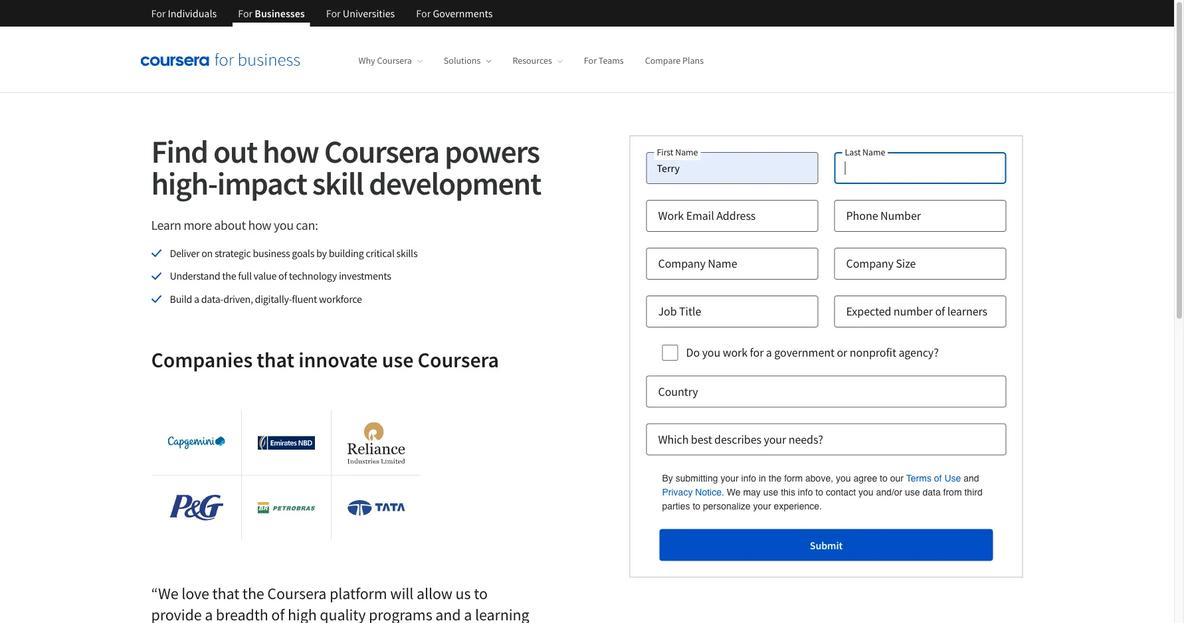 Task type: describe. For each thing, give the bounding box(es) containing it.
how inside find out how coursera powers high-impact skill development
[[263, 132, 319, 171]]

info inside we may use this info to contact you and/or use data from third parties to personalize your experience.
[[798, 487, 813, 498]]

allow
[[417, 584, 453, 604]]

agree to
[[854, 473, 888, 484]]

Last Name text field
[[835, 152, 1007, 184]]

p&g logo image
[[169, 495, 224, 521]]

petrobras logo image
[[258, 503, 315, 514]]

find
[[151, 132, 208, 171]]

understand
[[170, 269, 220, 283]]

love
[[182, 584, 209, 604]]

why
[[359, 55, 375, 67]]

above,
[[806, 473, 834, 484]]

for for governments
[[416, 7, 431, 20]]

platform
[[330, 584, 387, 604]]

submitting
[[676, 473, 718, 484]]

privacy notice. link
[[662, 485, 724, 499]]

do
[[686, 345, 700, 360]]

resources link
[[513, 55, 563, 67]]

best
[[691, 432, 712, 447]]

businesses
[[255, 7, 305, 20]]

to inside we love that the coursera platform will allow us to provide a breadth of high quality programs and a learnin
[[474, 584, 488, 604]]

compare plans link
[[645, 55, 704, 67]]

we love that the coursera platform will allow us to provide a breadth of high quality programs and a learnin
[[151, 584, 533, 623]]

coursera inside we love that the coursera platform will allow us to provide a breadth of high quality programs and a learnin
[[267, 584, 327, 604]]

job
[[658, 304, 677, 319]]

title
[[679, 304, 701, 319]]

for universities
[[326, 7, 395, 20]]

skills
[[397, 247, 418, 260]]

high-
[[151, 164, 217, 203]]

company for company name
[[658, 256, 706, 271]]

solutions
[[444, 55, 481, 67]]

resources
[[513, 55, 552, 67]]

you inside we may use this info to contact you and/or use data from third parties to personalize your experience.
[[859, 487, 874, 498]]

will
[[390, 584, 414, 604]]

or
[[837, 345, 848, 360]]

teams
[[599, 55, 624, 67]]

for teams
[[584, 55, 624, 67]]

universities
[[343, 7, 395, 20]]

value
[[254, 269, 277, 283]]

you inside 'by submitting your info in the form above, you agree to our terms of use and privacy notice.'
[[836, 473, 851, 484]]

number
[[894, 304, 933, 319]]

a right for
[[766, 345, 772, 360]]

individuals
[[168, 7, 217, 20]]

in
[[759, 473, 766, 484]]

plans
[[683, 55, 704, 67]]

a down love
[[205, 605, 213, 623]]

third
[[965, 487, 983, 498]]

do you work for a government or nonprofit agency?
[[686, 345, 939, 360]]

for for universities
[[326, 7, 341, 20]]

Job Title text field
[[646, 296, 819, 328]]

programs
[[369, 605, 432, 623]]

for for businesses
[[238, 7, 253, 20]]

by
[[316, 247, 327, 260]]

powers
[[445, 132, 540, 171]]

provide
[[151, 605, 202, 623]]

critical
[[366, 247, 395, 260]]

which
[[658, 432, 689, 447]]

and/or
[[876, 487, 903, 498]]

government
[[775, 345, 835, 360]]

submit button
[[660, 529, 993, 561]]

the inside we love that the coursera platform will allow us to provide a breadth of high quality programs and a learnin
[[243, 584, 264, 604]]

understand the full value of technology investments
[[170, 269, 391, 283]]

number
[[881, 208, 921, 223]]

personalize
[[703, 501, 751, 512]]

name for company name
[[708, 256, 737, 271]]

data-
[[201, 292, 223, 306]]

of inside we love that the coursera platform will allow us to provide a breadth of high quality programs and a learnin
[[271, 605, 285, 623]]

job title
[[658, 304, 701, 319]]

agency?
[[899, 345, 939, 360]]

and inside we love that the coursera platform will allow us to provide a breadth of high quality programs and a learnin
[[436, 605, 461, 623]]

company size
[[846, 256, 916, 271]]

0 vertical spatial your
[[764, 432, 786, 447]]

submit
[[810, 539, 843, 553]]

0 horizontal spatial the
[[222, 269, 236, 283]]

describes
[[715, 432, 762, 447]]

last
[[845, 146, 861, 158]]

we for love
[[158, 584, 178, 604]]

development
[[369, 164, 541, 203]]

which best describes your needs?
[[658, 432, 823, 447]]

goals
[[292, 247, 314, 260]]

can:
[[296, 217, 318, 234]]

Work Email Address email field
[[646, 200, 819, 232]]

form
[[784, 473, 803, 484]]

Phone Number telephone field
[[835, 200, 1007, 232]]

us
[[456, 584, 471, 604]]

out
[[213, 132, 257, 171]]

companies that innovate use coursera
[[151, 346, 499, 373]]

Company Name text field
[[646, 248, 819, 280]]

companies
[[151, 346, 253, 373]]

innovate
[[299, 346, 378, 373]]

build
[[170, 292, 192, 306]]

2 horizontal spatial to
[[816, 487, 824, 498]]

our
[[890, 473, 904, 484]]

skill
[[312, 164, 363, 203]]

reliance logo image
[[348, 422, 405, 464]]

for individuals
[[151, 7, 217, 20]]

deliver
[[170, 247, 200, 260]]

learners
[[948, 304, 988, 319]]

name for first name
[[675, 146, 698, 158]]

digitally-
[[255, 292, 292, 306]]

investments
[[339, 269, 391, 283]]

workforce
[[319, 292, 362, 306]]

last name
[[845, 146, 886, 158]]

1 horizontal spatial use
[[764, 487, 779, 498]]

for for individuals
[[151, 7, 166, 20]]

capgemini logo image
[[168, 437, 225, 450]]

for left teams
[[584, 55, 597, 67]]

you right do
[[702, 345, 721, 360]]



Task type: locate. For each thing, give the bounding box(es) containing it.
2 vertical spatial to
[[474, 584, 488, 604]]

info up experience.
[[798, 487, 813, 498]]

0 horizontal spatial to
[[474, 584, 488, 604]]

deliver on strategic business goals by building critical skills
[[170, 247, 418, 260]]

name right last
[[863, 146, 886, 158]]

coursera
[[377, 55, 412, 67], [324, 132, 439, 171], [418, 346, 499, 373], [267, 584, 327, 604]]

1 vertical spatial and
[[436, 605, 461, 623]]

company
[[658, 256, 706, 271], [846, 256, 894, 271]]

banner navigation
[[141, 0, 503, 37]]

address
[[717, 208, 756, 223]]

work
[[658, 208, 684, 223]]

we inside we may use this info to contact you and/or use data from third parties to personalize your experience.
[[727, 487, 741, 498]]

strategic
[[215, 247, 251, 260]]

1 horizontal spatial and
[[964, 473, 979, 484]]

info left in
[[741, 473, 756, 484]]

for left universities
[[326, 7, 341, 20]]

1 horizontal spatial name
[[708, 256, 737, 271]]

first
[[657, 146, 674, 158]]

phone
[[846, 208, 878, 223]]

high
[[288, 605, 317, 623]]

1 vertical spatial to
[[693, 501, 701, 512]]

that inside we love that the coursera platform will allow us to provide a breadth of high quality programs and a learnin
[[212, 584, 239, 604]]

for left businesses
[[238, 7, 253, 20]]

how right out
[[263, 132, 319, 171]]

0 vertical spatial info
[[741, 473, 756, 484]]

find out how coursera powers high-impact skill development
[[151, 132, 541, 203]]

to down above,
[[816, 487, 824, 498]]

0 vertical spatial and
[[964, 473, 979, 484]]

1 horizontal spatial company
[[846, 256, 894, 271]]

use
[[945, 473, 961, 484]]

impact
[[217, 164, 307, 203]]

of left the high at the left bottom
[[271, 605, 285, 623]]

you down agree to
[[859, 487, 874, 498]]

why coursera link
[[359, 55, 423, 67]]

compare
[[645, 55, 681, 67]]

you
[[274, 217, 294, 234], [702, 345, 721, 360], [836, 473, 851, 484], [859, 487, 874, 498]]

your inside 'by submitting your info in the form above, you agree to our terms of use and privacy notice.'
[[721, 473, 739, 484]]

company for company size
[[846, 256, 894, 271]]

technology
[[289, 269, 337, 283]]

and up third
[[964, 473, 979, 484]]

2 horizontal spatial use
[[905, 487, 920, 498]]

expected
[[846, 304, 892, 319]]

why coursera
[[359, 55, 412, 67]]

company up job title
[[658, 256, 706, 271]]

full
[[238, 269, 252, 283]]

of
[[279, 269, 287, 283], [936, 304, 945, 319], [271, 605, 285, 623]]

0 vertical spatial how
[[263, 132, 319, 171]]

may
[[743, 487, 761, 498]]

your down may
[[753, 501, 771, 512]]

for businesses
[[238, 7, 305, 20]]

coursera for business image
[[141, 53, 300, 66]]

how
[[263, 132, 319, 171], [248, 217, 271, 234]]

info inside 'by submitting your info in the form above, you agree to our terms of use and privacy notice.'
[[741, 473, 756, 484]]

the left full
[[222, 269, 236, 283]]

2 company from the left
[[846, 256, 894, 271]]

0 horizontal spatial name
[[675, 146, 698, 158]]

learn
[[151, 217, 181, 234]]

we inside we love that the coursera platform will allow us to provide a breadth of high quality programs and a learnin
[[158, 584, 178, 604]]

on
[[201, 247, 213, 260]]

name
[[675, 146, 698, 158], [863, 146, 886, 158], [708, 256, 737, 271]]

of right number
[[936, 304, 945, 319]]

that down the digitally- at the left top of page
[[257, 346, 294, 373]]

use down in
[[764, 487, 779, 498]]

1 horizontal spatial the
[[243, 584, 264, 604]]

this
[[781, 487, 796, 498]]

your up personalize
[[721, 473, 739, 484]]

work
[[723, 345, 748, 360]]

1 vertical spatial we
[[158, 584, 178, 604]]

building
[[329, 247, 364, 260]]

to right us
[[474, 584, 488, 604]]

emirates logo image
[[258, 436, 315, 450]]

we up personalize
[[727, 487, 741, 498]]

the inside 'by submitting your info in the form above, you agree to our terms of use and privacy notice.'
[[769, 473, 782, 484]]

use right "innovate"
[[382, 346, 414, 373]]

and inside 'by submitting your info in the form above, you agree to our terms of use and privacy notice.'
[[964, 473, 979, 484]]

1 company from the left
[[658, 256, 706, 271]]

1 horizontal spatial we
[[727, 487, 741, 498]]

for
[[151, 7, 166, 20], [238, 7, 253, 20], [326, 7, 341, 20], [416, 7, 431, 20], [584, 55, 597, 67]]

by submitting your info in the form above, you agree to our terms of use and privacy notice.
[[662, 473, 982, 498]]

solutions link
[[444, 55, 491, 67]]

the right in
[[769, 473, 782, 484]]

for left governments
[[416, 7, 431, 20]]

work email address
[[658, 208, 756, 223]]

business
[[253, 247, 290, 260]]

name for last name
[[863, 146, 886, 158]]

2 vertical spatial the
[[243, 584, 264, 604]]

that up breadth
[[212, 584, 239, 604]]

for left individuals in the left top of the page
[[151, 7, 166, 20]]

1 vertical spatial info
[[798, 487, 813, 498]]

you up contact
[[836, 473, 851, 484]]

0 vertical spatial that
[[257, 346, 294, 373]]

of right value
[[279, 269, 287, 283]]

for teams link
[[584, 55, 624, 67]]

1 vertical spatial that
[[212, 584, 239, 604]]

name right first
[[675, 146, 698, 158]]

compare plans
[[645, 55, 704, 67]]

2 horizontal spatial name
[[863, 146, 886, 158]]

breadth
[[216, 605, 268, 623]]

how right about
[[248, 217, 271, 234]]

quality
[[320, 605, 366, 623]]

governments
[[433, 7, 493, 20]]

0 vertical spatial to
[[816, 487, 824, 498]]

0 horizontal spatial we
[[158, 584, 178, 604]]

you left can:
[[274, 217, 294, 234]]

0 horizontal spatial use
[[382, 346, 414, 373]]

First Name text field
[[646, 152, 819, 184]]

use
[[382, 346, 414, 373], [764, 487, 779, 498], [905, 487, 920, 498]]

expected number of learners
[[846, 304, 988, 319]]

company name
[[658, 256, 737, 271]]

we up provide
[[158, 584, 178, 604]]

0 vertical spatial of
[[279, 269, 287, 283]]

company left size
[[846, 256, 894, 271]]

a down us
[[464, 605, 472, 623]]

0 horizontal spatial and
[[436, 605, 461, 623]]

size
[[896, 256, 916, 271]]

phone number
[[846, 208, 921, 223]]

2 horizontal spatial the
[[769, 473, 782, 484]]

1 horizontal spatial that
[[257, 346, 294, 373]]

data
[[923, 487, 941, 498]]

needs?
[[789, 432, 823, 447]]

terms of use link
[[907, 471, 961, 485]]

0 horizontal spatial that
[[212, 584, 239, 604]]

your inside we may use this info to contact you and/or use data from third parties to personalize your experience.
[[753, 501, 771, 512]]

terms of
[[907, 473, 942, 484]]

1 vertical spatial the
[[769, 473, 782, 484]]

0 vertical spatial the
[[222, 269, 236, 283]]

1 vertical spatial of
[[936, 304, 945, 319]]

2 vertical spatial your
[[753, 501, 771, 512]]

to down privacy notice. link
[[693, 501, 701, 512]]

a
[[194, 292, 199, 306], [766, 345, 772, 360], [205, 605, 213, 623], [464, 605, 472, 623]]

1 horizontal spatial to
[[693, 501, 701, 512]]

a left the data-
[[194, 292, 199, 306]]

2 vertical spatial of
[[271, 605, 285, 623]]

we may use this info to contact you and/or use data from third parties to personalize your experience.
[[662, 487, 983, 512]]

nonprofit
[[850, 345, 897, 360]]

for governments
[[416, 7, 493, 20]]

1 vertical spatial your
[[721, 473, 739, 484]]

Do you work for a government or nonprofit agency? checkbox
[[662, 345, 678, 361]]

coursera inside find out how coursera powers high-impact skill development
[[324, 132, 439, 171]]

1 vertical spatial how
[[248, 217, 271, 234]]

by
[[662, 473, 673, 484]]

name down 'work email address' email field
[[708, 256, 737, 271]]

the
[[222, 269, 236, 283], [769, 473, 782, 484], [243, 584, 264, 604]]

build a data-driven, digitally-fluent workforce
[[170, 292, 362, 306]]

we for may
[[727, 487, 741, 498]]

that
[[257, 346, 294, 373], [212, 584, 239, 604]]

privacy notice.
[[662, 487, 724, 498]]

0 horizontal spatial company
[[658, 256, 706, 271]]

0 horizontal spatial info
[[741, 473, 756, 484]]

1 horizontal spatial info
[[798, 487, 813, 498]]

more
[[184, 217, 212, 234]]

use down 'terms of'
[[905, 487, 920, 498]]

about
[[214, 217, 246, 234]]

your left needs?
[[764, 432, 786, 447]]

info
[[741, 473, 756, 484], [798, 487, 813, 498]]

the up breadth
[[243, 584, 264, 604]]

and down "allow"
[[436, 605, 461, 623]]

0 vertical spatial we
[[727, 487, 741, 498]]

tata logo image
[[348, 500, 405, 516]]



Task type: vqa. For each thing, say whether or not it's contained in the screenshot.


